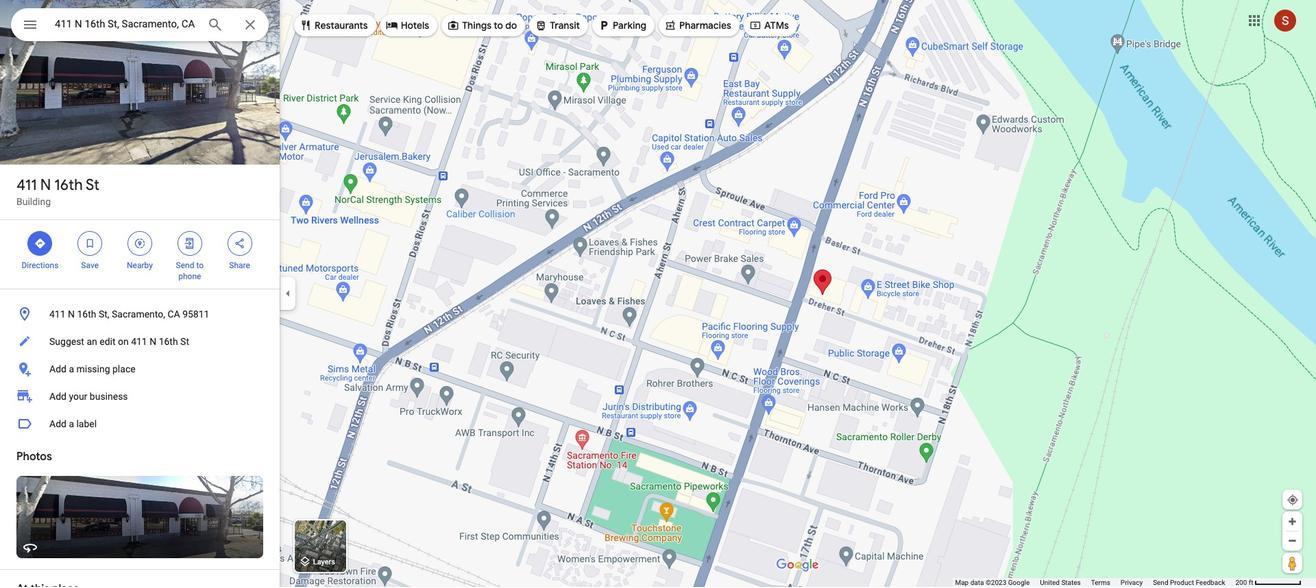 Task type: locate. For each thing, give the bounding box(es) containing it.
0 vertical spatial 411
[[16, 176, 37, 195]]

terms button
[[1092, 578, 1111, 587]]

2 add from the top
[[49, 391, 66, 402]]

do
[[506, 19, 517, 32]]

show your location image
[[1287, 494, 1300, 506]]


[[665, 18, 677, 33]]

1 horizontal spatial send
[[1154, 579, 1169, 586]]

 pharmacies
[[665, 18, 732, 33]]

 hotels
[[386, 18, 429, 33]]

show street view coverage image
[[1283, 553, 1303, 573]]

place
[[113, 364, 136, 375]]

united
[[1041, 579, 1060, 586]]

states
[[1062, 579, 1082, 586]]

95811
[[183, 309, 210, 320]]

share
[[229, 261, 250, 270]]

 restaurants
[[300, 18, 368, 33]]

1 horizontal spatial st
[[180, 336, 189, 347]]

parking
[[613, 19, 647, 32]]

ft
[[1250, 579, 1254, 586]]

 parking
[[598, 18, 647, 33]]

send up phone
[[176, 261, 194, 270]]

st down 95811
[[180, 336, 189, 347]]

edit
[[100, 336, 116, 347]]

0 vertical spatial n
[[40, 176, 51, 195]]

add inside add a label button
[[49, 418, 66, 429]]

411 n 16th st main content
[[0, 0, 280, 587]]

add inside add your business link
[[49, 391, 66, 402]]

map data ©2023 google
[[956, 579, 1030, 586]]

suggest
[[49, 336, 84, 347]]

1 horizontal spatial 411
[[49, 309, 66, 320]]

n right on
[[150, 336, 157, 347]]

0 horizontal spatial st
[[86, 176, 99, 195]]

0 vertical spatial 16th
[[54, 176, 83, 195]]

photos
[[16, 450, 52, 464]]

200
[[1236, 579, 1248, 586]]

add left label
[[49, 418, 66, 429]]

1 vertical spatial send
[[1154, 579, 1169, 586]]

2 vertical spatial n
[[150, 336, 157, 347]]

None field
[[55, 16, 196, 32]]

2 vertical spatial 16th
[[159, 336, 178, 347]]

send
[[176, 261, 194, 270], [1154, 579, 1169, 586]]

411 inside the 411 n 16th st building
[[16, 176, 37, 195]]

send for send product feedback
[[1154, 579, 1169, 586]]

 search field
[[11, 8, 269, 44]]

1 horizontal spatial n
[[68, 309, 75, 320]]

2 horizontal spatial n
[[150, 336, 157, 347]]

send to phone
[[176, 261, 204, 281]]

1 add from the top
[[49, 364, 66, 375]]

1 vertical spatial st
[[180, 336, 189, 347]]

3 add from the top
[[49, 418, 66, 429]]

footer
[[956, 578, 1236, 587]]

send inside send to phone
[[176, 261, 194, 270]]

n up building
[[40, 176, 51, 195]]

0 vertical spatial a
[[69, 364, 74, 375]]

n inside the 411 n 16th st building
[[40, 176, 51, 195]]

add for add a missing place
[[49, 364, 66, 375]]

0 vertical spatial add
[[49, 364, 66, 375]]

add inside "add a missing place" button
[[49, 364, 66, 375]]

n up suggest
[[68, 309, 75, 320]]

suggest an edit on 411 n 16th st button
[[0, 328, 280, 355]]

 things to do
[[447, 18, 517, 33]]

st inside button
[[180, 336, 189, 347]]

1 vertical spatial add
[[49, 391, 66, 402]]

0 horizontal spatial to
[[196, 261, 204, 270]]

1 vertical spatial to
[[196, 261, 204, 270]]

16th inside button
[[159, 336, 178, 347]]

product
[[1171, 579, 1195, 586]]

st up ""
[[86, 176, 99, 195]]

send product feedback
[[1154, 579, 1226, 586]]

411 right on
[[131, 336, 147, 347]]

to inside send to phone
[[196, 261, 204, 270]]

411 up suggest
[[49, 309, 66, 320]]

hotels
[[401, 19, 429, 32]]

to left do
[[494, 19, 503, 32]]

0 horizontal spatial n
[[40, 176, 51, 195]]

add down suggest
[[49, 364, 66, 375]]


[[234, 236, 246, 251]]

0 vertical spatial to
[[494, 19, 503, 32]]

1 horizontal spatial to
[[494, 19, 503, 32]]

411 n 16th st, sacramento, ca 95811 button
[[0, 300, 280, 328]]

411
[[16, 176, 37, 195], [49, 309, 66, 320], [131, 336, 147, 347]]

2 vertical spatial add
[[49, 418, 66, 429]]

to up phone
[[196, 261, 204, 270]]

st,
[[99, 309, 109, 320]]

footer containing map data ©2023 google
[[956, 578, 1236, 587]]

411 for st,
[[49, 309, 66, 320]]

a left label
[[69, 418, 74, 429]]

a
[[69, 364, 74, 375], [69, 418, 74, 429]]

200 ft button
[[1236, 579, 1303, 586]]

1 a from the top
[[69, 364, 74, 375]]

things
[[462, 19, 492, 32]]

16th inside button
[[77, 309, 96, 320]]

directions
[[22, 261, 59, 270]]

16th inside the 411 n 16th st building
[[54, 176, 83, 195]]

add a missing place button
[[0, 355, 280, 383]]

united states
[[1041, 579, 1082, 586]]

send left 'product'
[[1154, 579, 1169, 586]]

411 inside button
[[131, 336, 147, 347]]


[[300, 18, 312, 33]]

layers
[[313, 558, 335, 567]]

missing
[[76, 364, 110, 375]]

1 vertical spatial 16th
[[77, 309, 96, 320]]

add left your
[[49, 391, 66, 402]]

1 vertical spatial 411
[[49, 309, 66, 320]]

200 ft
[[1236, 579, 1254, 586]]

ca
[[168, 309, 180, 320]]

1 vertical spatial n
[[68, 309, 75, 320]]

n
[[40, 176, 51, 195], [68, 309, 75, 320], [150, 336, 157, 347]]

0 vertical spatial st
[[86, 176, 99, 195]]

1 vertical spatial a
[[69, 418, 74, 429]]

n inside button
[[150, 336, 157, 347]]

n inside button
[[68, 309, 75, 320]]

 atms
[[750, 18, 789, 33]]

add
[[49, 364, 66, 375], [49, 391, 66, 402], [49, 418, 66, 429]]

411 up building
[[16, 176, 37, 195]]

0 horizontal spatial 411
[[16, 176, 37, 195]]

2 a from the top
[[69, 418, 74, 429]]

2 horizontal spatial 411
[[131, 336, 147, 347]]

st
[[86, 176, 99, 195], [180, 336, 189, 347]]

0 horizontal spatial send
[[176, 261, 194, 270]]

411 inside button
[[49, 309, 66, 320]]

add a label
[[49, 418, 97, 429]]

nearby
[[127, 261, 153, 270]]

phone
[[178, 272, 201, 281]]

send inside button
[[1154, 579, 1169, 586]]

send for send to phone
[[176, 261, 194, 270]]

a for label
[[69, 418, 74, 429]]


[[84, 236, 96, 251]]

a left missing
[[69, 364, 74, 375]]

16th for st
[[54, 176, 83, 195]]

16th
[[54, 176, 83, 195], [77, 309, 96, 320], [159, 336, 178, 347]]

0 vertical spatial send
[[176, 261, 194, 270]]

411 n 16th st building
[[16, 176, 99, 207]]

pharmacies
[[680, 19, 732, 32]]

2 vertical spatial 411
[[131, 336, 147, 347]]

to
[[494, 19, 503, 32], [196, 261, 204, 270]]



Task type: describe. For each thing, give the bounding box(es) containing it.
st inside the 411 n 16th st building
[[86, 176, 99, 195]]


[[134, 236, 146, 251]]

add your business
[[49, 391, 128, 402]]

zoom out image
[[1288, 536, 1298, 546]]

none field inside 411 n 16th st, sacramento, ca 95811 field
[[55, 16, 196, 32]]

©2023
[[986, 579, 1007, 586]]

add a missing place
[[49, 364, 136, 375]]

privacy
[[1121, 579, 1144, 586]]

restaurants
[[315, 19, 368, 32]]

footer inside "google maps" element
[[956, 578, 1236, 587]]


[[447, 18, 460, 33]]

your
[[69, 391, 87, 402]]

411 n 16th st, sacramento, ca 95811
[[49, 309, 210, 320]]

an
[[87, 336, 97, 347]]

add for add your business
[[49, 391, 66, 402]]

 transit
[[535, 18, 580, 33]]

atms
[[765, 19, 789, 32]]

collapse side panel image
[[281, 286, 296, 301]]

add for add a label
[[49, 418, 66, 429]]

map
[[956, 579, 969, 586]]

 button
[[11, 8, 49, 44]]


[[34, 236, 46, 251]]

n for st
[[40, 176, 51, 195]]

to inside  things to do
[[494, 19, 503, 32]]

terms
[[1092, 579, 1111, 586]]

google account: sheryl atherton  
(sheryl.atherton@adept.ai) image
[[1275, 9, 1297, 31]]

feedback
[[1197, 579, 1226, 586]]

16th for st,
[[77, 309, 96, 320]]

united states button
[[1041, 578, 1082, 587]]

business
[[90, 391, 128, 402]]

add your business link
[[0, 383, 280, 410]]

transit
[[550, 19, 580, 32]]


[[184, 236, 196, 251]]

label
[[76, 418, 97, 429]]

sacramento,
[[112, 309, 165, 320]]


[[535, 18, 548, 33]]

save
[[81, 261, 99, 270]]

n for st,
[[68, 309, 75, 320]]

suggest an edit on 411 n 16th st
[[49, 336, 189, 347]]

data
[[971, 579, 985, 586]]


[[386, 18, 398, 33]]

privacy button
[[1121, 578, 1144, 587]]

on
[[118, 336, 129, 347]]

send product feedback button
[[1154, 578, 1226, 587]]

building
[[16, 196, 51, 207]]

411 for st
[[16, 176, 37, 195]]

actions for 411 n 16th st region
[[0, 220, 280, 289]]


[[598, 18, 611, 33]]

411 N 16th St, Sacramento, CA 95811 field
[[11, 8, 269, 41]]

google maps element
[[0, 0, 1317, 587]]

google
[[1009, 579, 1030, 586]]


[[750, 18, 762, 33]]

add a label button
[[0, 410, 280, 438]]

zoom in image
[[1288, 517, 1298, 527]]

a for missing
[[69, 364, 74, 375]]


[[22, 15, 38, 34]]



Task type: vqa. For each thing, say whether or not it's contained in the screenshot.


